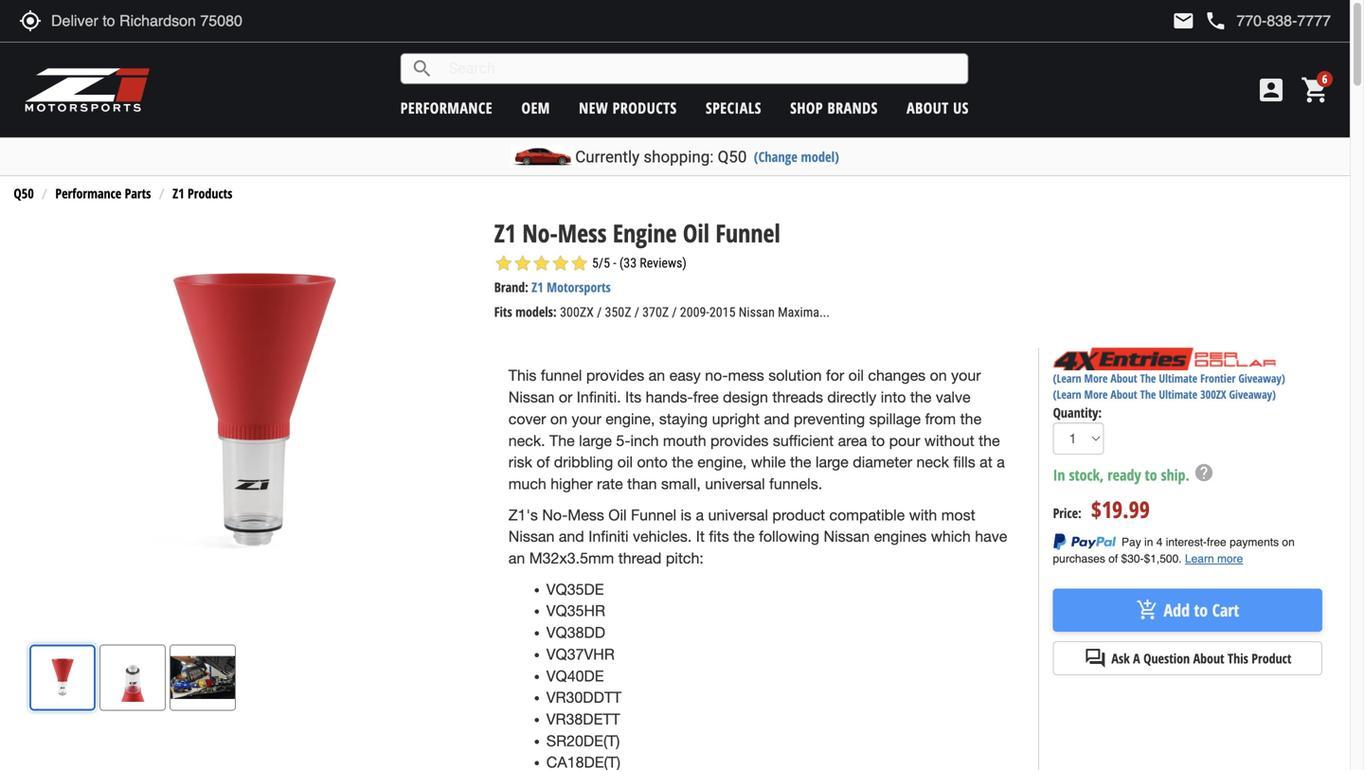 Task type: locate. For each thing, give the bounding box(es) containing it.
z1
[[173, 184, 184, 202], [495, 216, 516, 250], [532, 278, 544, 296]]

0 vertical spatial ultimate
[[1159, 371, 1198, 386]]

more
[[1085, 371, 1108, 386], [1085, 387, 1108, 403]]

an up hands-
[[649, 367, 665, 385]]

1 vertical spatial on
[[551, 410, 568, 428]]

funnel up vehicles.
[[631, 506, 677, 524]]

300zx inside the z1 no-mess engine oil funnel star star star star star 5/5 - (33 reviews) brand: z1 motorsports fits models: 300zx / 350z / 370z / 2009-2015 nissan maxima...
[[560, 305, 594, 320]]

in stock, ready to ship. help
[[1054, 462, 1215, 485]]

frontier
[[1201, 371, 1236, 386]]

1 vertical spatial mess
[[568, 506, 605, 524]]

1 vertical spatial ultimate
[[1159, 387, 1198, 403]]

0 vertical spatial q50
[[718, 147, 747, 166]]

1 vertical spatial to
[[1145, 465, 1158, 485]]

1 vertical spatial funnel
[[631, 506, 677, 524]]

a
[[1134, 650, 1141, 668]]

0 vertical spatial an
[[649, 367, 665, 385]]

provides
[[587, 367, 645, 385], [711, 432, 769, 450]]

models:
[[516, 303, 557, 321]]

giveaway) down frontier
[[1230, 387, 1277, 403]]

1 ultimate from the top
[[1159, 371, 1198, 386]]

no-
[[523, 216, 558, 250], [542, 506, 568, 524]]

1 horizontal spatial 300zx
[[1201, 387, 1227, 403]]

1 horizontal spatial /
[[635, 305, 640, 320]]

0 horizontal spatial this
[[509, 367, 537, 385]]

0 horizontal spatial and
[[559, 528, 585, 546]]

fits
[[495, 303, 512, 321]]

1 vertical spatial provides
[[711, 432, 769, 450]]

0 vertical spatial giveaway)
[[1239, 371, 1286, 386]]

350z
[[605, 305, 632, 320]]

1 vertical spatial no-
[[542, 506, 568, 524]]

370z
[[643, 305, 669, 320]]

your down infiniti.
[[572, 410, 602, 428]]

shopping:
[[644, 147, 714, 166]]

/
[[597, 305, 602, 320], [635, 305, 640, 320], [672, 305, 677, 320]]

shop brands
[[791, 98, 878, 118]]

0 vertical spatial 300zx
[[560, 305, 594, 320]]

the up at
[[979, 432, 1001, 450]]

oil inside z1's no-mess oil funnel is a universal product compatible with most nissan and infiniti vehicles. it fits the following nissan engines which have an m32x3.5mm thread pitch:
[[609, 506, 627, 524]]

3 star from the left
[[532, 254, 551, 273]]

oil up infiniti
[[609, 506, 627, 524]]

performance parts link
[[55, 184, 151, 202]]

on up valve
[[930, 367, 947, 385]]

1 horizontal spatial large
[[816, 454, 849, 471]]

an down z1's
[[509, 550, 525, 567]]

(change
[[754, 147, 798, 166]]

into
[[881, 389, 906, 406]]

a
[[997, 454, 1005, 471], [696, 506, 704, 524]]

the right the into on the right of the page
[[911, 389, 932, 406]]

product
[[1252, 650, 1292, 668]]

an inside this funnel provides an easy no-mess solution for oil changes on your nissan or infiniti. its hands-free design threads directly into the valve cover on your engine, staying upright and preventing spillage from the neck. the large 5-inch mouth provides sufficient area to pour without the risk of dribbling oil onto the engine, while the large diameter neck fills at a much higher rate than small, universal funnels.
[[649, 367, 665, 385]]

currently
[[576, 147, 640, 166]]

1 vertical spatial this
[[1228, 650, 1249, 668]]

ask
[[1112, 650, 1130, 668]]

0 horizontal spatial large
[[579, 432, 612, 450]]

0 vertical spatial a
[[997, 454, 1005, 471]]

products
[[613, 98, 677, 118]]

threads
[[773, 389, 824, 406]]

a inside z1's no-mess oil funnel is a universal product compatible with most nissan and infiniti vehicles. it fits the following nissan engines which have an m32x3.5mm thread pitch:
[[696, 506, 704, 524]]

1 vertical spatial 300zx
[[1201, 387, 1227, 403]]

0 vertical spatial (learn
[[1054, 371, 1082, 386]]

small,
[[662, 475, 701, 493]]

2009-
[[680, 305, 710, 320]]

upright
[[712, 410, 760, 428]]

spillage
[[870, 410, 921, 428]]

no- inside z1's no-mess oil funnel is a universal product compatible with most nissan and infiniti vehicles. it fits the following nissan engines which have an m32x3.5mm thread pitch:
[[542, 506, 568, 524]]

account_box link
[[1252, 75, 1292, 105]]

mouth
[[663, 432, 707, 450]]

1 horizontal spatial a
[[997, 454, 1005, 471]]

for
[[826, 367, 845, 385]]

to inside in stock, ready to ship. help
[[1145, 465, 1158, 485]]

parts
[[125, 184, 151, 202]]

vq35de vq35hr vq38dd vq37vhr vq40de vr30ddtt vr38dett sr20de(t)
[[547, 581, 622, 750]]

1 vertical spatial q50
[[14, 184, 34, 202]]

2 / from the left
[[635, 305, 640, 320]]

0 vertical spatial no-
[[523, 216, 558, 250]]

ultimate up (learn more about the ultimate 300zx giveaway) link
[[1159, 371, 1198, 386]]

provides up infiniti.
[[587, 367, 645, 385]]

provides down upright
[[711, 432, 769, 450]]

z1 left "products"
[[173, 184, 184, 202]]

vq35hr
[[547, 603, 606, 620]]

design
[[723, 389, 769, 406]]

0 vertical spatial oil
[[683, 216, 710, 250]]

on down or
[[551, 410, 568, 428]]

2 vertical spatial z1
[[532, 278, 544, 296]]

maxima...
[[778, 305, 830, 320]]

2 vertical spatial the
[[550, 432, 575, 450]]

0 vertical spatial universal
[[705, 475, 765, 493]]

1 horizontal spatial funnel
[[716, 216, 781, 250]]

1 horizontal spatial q50
[[718, 147, 747, 166]]

and inside z1's no-mess oil funnel is a universal product compatible with most nissan and infiniti vehicles. it fits the following nissan engines which have an m32x3.5mm thread pitch:
[[559, 528, 585, 546]]

z1's no-mess oil funnel is a universal product compatible with most nissan and infiniti vehicles. it fits the following nissan engines which have an m32x3.5mm thread pitch:
[[509, 506, 1008, 567]]

mess up 5/5 -
[[558, 216, 607, 250]]

vehicles.
[[633, 528, 692, 546]]

1 horizontal spatial to
[[1145, 465, 1158, 485]]

0 vertical spatial this
[[509, 367, 537, 385]]

mess inside the z1 no-mess engine oil funnel star star star star star 5/5 - (33 reviews) brand: z1 motorsports fits models: 300zx / 350z / 370z / 2009-2015 nissan maxima...
[[558, 216, 607, 250]]

0 vertical spatial more
[[1085, 371, 1108, 386]]

and down threads
[[764, 410, 790, 428]]

large down the area
[[816, 454, 849, 471]]

1 vertical spatial and
[[559, 528, 585, 546]]

0 horizontal spatial z1
[[173, 184, 184, 202]]

performance
[[401, 98, 493, 118]]

vq40de
[[547, 668, 604, 685]]

universal up it fits in the right of the page
[[708, 506, 769, 524]]

no- for z1's
[[542, 506, 568, 524]]

mess inside z1's no-mess oil funnel is a universal product compatible with most nissan and infiniti vehicles. it fits the following nissan engines which have an m32x3.5mm thread pitch:
[[568, 506, 605, 524]]

2 ultimate from the top
[[1159, 387, 1198, 403]]

oil down 5-
[[618, 454, 633, 471]]

300zx down frontier
[[1201, 387, 1227, 403]]

0 horizontal spatial a
[[696, 506, 704, 524]]

nissan
[[739, 305, 775, 320], [509, 389, 555, 406], [509, 528, 555, 546], [824, 528, 870, 546]]

the right it fits in the right of the page
[[734, 528, 755, 546]]

5-
[[616, 432, 631, 450]]

rate
[[597, 475, 623, 493]]

the up small,
[[672, 454, 694, 471]]

ultimate down (learn more about the ultimate frontier giveaway) link
[[1159, 387, 1198, 403]]

q50 left performance
[[14, 184, 34, 202]]

z1 products link
[[173, 184, 233, 202]]

this left product
[[1228, 650, 1249, 668]]

an
[[649, 367, 665, 385], [509, 550, 525, 567]]

0 vertical spatial to
[[872, 432, 885, 450]]

z1 motorsports logo image
[[24, 66, 151, 114]]

engine, down mouth
[[698, 454, 747, 471]]

engine,
[[606, 410, 655, 428], [698, 454, 747, 471]]

oil right engine
[[683, 216, 710, 250]]

this left funnel on the top left
[[509, 367, 537, 385]]

vr30ddtt
[[547, 689, 622, 707]]

1 vertical spatial z1
[[495, 216, 516, 250]]

help
[[1194, 462, 1215, 483]]

nissan up cover
[[509, 389, 555, 406]]

0 vertical spatial the
[[1141, 371, 1157, 386]]

dribbling
[[554, 454, 614, 471]]

to up diameter
[[872, 432, 885, 450]]

mail phone
[[1173, 9, 1228, 32]]

0 vertical spatial funnel
[[716, 216, 781, 250]]

oil inside the z1 no-mess engine oil funnel star star star star star 5/5 - (33 reviews) brand: z1 motorsports fits models: 300zx / 350z / 370z / 2009-2015 nissan maxima...
[[683, 216, 710, 250]]

(learn more about the ultimate 300zx giveaway) link
[[1054, 387, 1277, 403]]

account_box
[[1257, 75, 1287, 105]]

your up valve
[[952, 367, 981, 385]]

/ right 350z at the top
[[635, 305, 640, 320]]

0 horizontal spatial engine,
[[606, 410, 655, 428]]

at
[[980, 454, 993, 471]]

to right add
[[1195, 599, 1209, 622]]

star
[[495, 254, 513, 273], [513, 254, 532, 273], [532, 254, 551, 273], [551, 254, 570, 273], [570, 254, 589, 273]]

a right at
[[997, 454, 1005, 471]]

1 vertical spatial universal
[[708, 506, 769, 524]]

universal down while
[[705, 475, 765, 493]]

1 vertical spatial oil
[[609, 506, 627, 524]]

1 horizontal spatial engine,
[[698, 454, 747, 471]]

oil
[[683, 216, 710, 250], [609, 506, 627, 524]]

1 / from the left
[[597, 305, 602, 320]]

funnels.
[[770, 475, 823, 493]]

1 vertical spatial an
[[509, 550, 525, 567]]

0 horizontal spatial funnel
[[631, 506, 677, 524]]

0 vertical spatial on
[[930, 367, 947, 385]]

universal inside this funnel provides an easy no-mess solution for oil changes on your nissan or infiniti. its hands-free design threads directly into the valve cover on your engine, staying upright and preventing spillage from the neck. the large 5-inch mouth provides sufficient area to pour without the risk of dribbling oil onto the engine, while the large diameter neck fills at a much higher rate than small, universal funnels.
[[705, 475, 765, 493]]

1 vertical spatial engine,
[[698, 454, 747, 471]]

infiniti
[[589, 528, 629, 546]]

0 horizontal spatial oil
[[618, 454, 633, 471]]

the up (learn more about the ultimate 300zx giveaway) link
[[1141, 371, 1157, 386]]

q50 left '(change'
[[718, 147, 747, 166]]

universal inside z1's no-mess oil funnel is a universal product compatible with most nissan and infiniti vehicles. it fits the following nissan engines which have an m32x3.5mm thread pitch:
[[708, 506, 769, 524]]

to inside this funnel provides an easy no-mess solution for oil changes on your nissan or infiniti. its hands-free design threads directly into the valve cover on your engine, staying upright and preventing spillage from the neck. the large 5-inch mouth provides sufficient area to pour without the risk of dribbling oil onto the engine, while the large diameter neck fills at a much higher rate than small, universal funnels.
[[872, 432, 885, 450]]

1 horizontal spatial an
[[649, 367, 665, 385]]

5 star from the left
[[570, 254, 589, 273]]

performance
[[55, 184, 122, 202]]

pitch:
[[666, 550, 704, 567]]

no- for z1
[[523, 216, 558, 250]]

2 star from the left
[[513, 254, 532, 273]]

2 horizontal spatial /
[[672, 305, 677, 320]]

and
[[764, 410, 790, 428], [559, 528, 585, 546]]

0 horizontal spatial 300zx
[[560, 305, 594, 320]]

1 vertical spatial a
[[696, 506, 704, 524]]

sufficient
[[773, 432, 834, 450]]

brand:
[[495, 278, 529, 296]]

1 vertical spatial your
[[572, 410, 602, 428]]

0 horizontal spatial to
[[872, 432, 885, 450]]

0 vertical spatial z1
[[173, 184, 184, 202]]

specials link
[[706, 98, 762, 118]]

0 horizontal spatial /
[[597, 305, 602, 320]]

1 horizontal spatial on
[[930, 367, 947, 385]]

the
[[1141, 371, 1157, 386], [1141, 387, 1157, 403], [550, 432, 575, 450]]

0 vertical spatial large
[[579, 432, 612, 450]]

or
[[559, 389, 573, 406]]

about right the question
[[1194, 650, 1225, 668]]

no- inside the z1 no-mess engine oil funnel star star star star star 5/5 - (33 reviews) brand: z1 motorsports fits models: 300zx / 350z / 370z / 2009-2015 nissan maxima...
[[523, 216, 558, 250]]

mess for engine
[[558, 216, 607, 250]]

an inside z1's no-mess oil funnel is a universal product compatible with most nissan and infiniti vehicles. it fits the following nissan engines which have an m32x3.5mm thread pitch:
[[509, 550, 525, 567]]

the down (learn more about the ultimate frontier giveaway) link
[[1141, 387, 1157, 403]]

engine, down its
[[606, 410, 655, 428]]

0 vertical spatial oil
[[849, 367, 864, 385]]

1 horizontal spatial this
[[1228, 650, 1249, 668]]

no- right z1's
[[542, 506, 568, 524]]

large up "dribbling"
[[579, 432, 612, 450]]

0 vertical spatial mess
[[558, 216, 607, 250]]

motorsports
[[547, 278, 611, 296]]

phone link
[[1205, 9, 1332, 32]]

much
[[509, 475, 547, 493]]

1 vertical spatial (learn
[[1054, 387, 1082, 403]]

stock,
[[1070, 465, 1104, 485]]

funnel down '(change'
[[716, 216, 781, 250]]

shop brands link
[[791, 98, 878, 118]]

to left "ship."
[[1145, 465, 1158, 485]]

z1 up the models:
[[532, 278, 544, 296]]

no- up brand:
[[523, 216, 558, 250]]

/ right 370z
[[672, 305, 677, 320]]

0 horizontal spatial provides
[[587, 367, 645, 385]]

mess up infiniti
[[568, 506, 605, 524]]

z1 no-mess engine oil funnel star star star star star 5/5 - (33 reviews) brand: z1 motorsports fits models: 300zx / 350z / 370z / 2009-2015 nissan maxima...
[[495, 216, 830, 321]]

300zx down motorsports
[[560, 305, 594, 320]]

2 horizontal spatial z1
[[532, 278, 544, 296]]

0 vertical spatial and
[[764, 410, 790, 428]]

large
[[579, 432, 612, 450], [816, 454, 849, 471]]

most
[[942, 506, 976, 524]]

1 vertical spatial more
[[1085, 387, 1108, 403]]

1 horizontal spatial oil
[[849, 367, 864, 385]]

and up m32x3.5mm
[[559, 528, 585, 546]]

1 horizontal spatial oil
[[683, 216, 710, 250]]

z1 up brand:
[[495, 216, 516, 250]]

giveaway) right frontier
[[1239, 371, 1286, 386]]

1 horizontal spatial and
[[764, 410, 790, 428]]

the up of
[[550, 432, 575, 450]]

1 horizontal spatial your
[[952, 367, 981, 385]]

0 horizontal spatial an
[[509, 550, 525, 567]]

/ left 350z at the top
[[597, 305, 602, 320]]

q50 link
[[14, 184, 34, 202]]

the down sufficient
[[790, 454, 812, 471]]

0 horizontal spatial q50
[[14, 184, 34, 202]]

1 horizontal spatial z1
[[495, 216, 516, 250]]

nissan right 2015
[[739, 305, 775, 320]]

0 horizontal spatial oil
[[609, 506, 627, 524]]

oil right for at the right of page
[[849, 367, 864, 385]]

following
[[759, 528, 820, 546]]

2 horizontal spatial to
[[1195, 599, 1209, 622]]

0 vertical spatial provides
[[587, 367, 645, 385]]

a right is
[[696, 506, 704, 524]]



Task type: vqa. For each thing, say whether or not it's contained in the screenshot.
VQ35DE VQ35HR VQ38DD VQ37VHR VQ40DE VR30DDTT VR38DETT SR20DE(T)
yes



Task type: describe. For each thing, give the bounding box(es) containing it.
3 / from the left
[[672, 305, 677, 320]]

2 more from the top
[[1085, 387, 1108, 403]]

2015
[[710, 305, 736, 320]]

pour
[[890, 432, 921, 450]]

2 vertical spatial to
[[1195, 599, 1209, 622]]

new
[[579, 98, 609, 118]]

funnel inside the z1 no-mess engine oil funnel star star star star star 5/5 - (33 reviews) brand: z1 motorsports fits models: 300zx / 350z / 370z / 2009-2015 nissan maxima...
[[716, 216, 781, 250]]

and inside this funnel provides an easy no-mess solution for oil changes on your nissan or infiniti. its hands-free design threads directly into the valve cover on your engine, staying upright and preventing spillage from the neck. the large 5-inch mouth provides sufficient area to pour without the risk of dribbling oil onto the engine, while the large diameter neck fills at a much higher rate than small, universal funnels.
[[764, 410, 790, 428]]

product
[[773, 506, 826, 524]]

add_shopping_cart
[[1137, 599, 1160, 622]]

the down valve
[[961, 410, 982, 428]]

about down (learn more about the ultimate frontier giveaway) link
[[1111, 387, 1138, 403]]

sr20de(t)
[[547, 732, 620, 750]]

this inside question_answer ask a question about this product
[[1228, 650, 1249, 668]]

0 horizontal spatial your
[[572, 410, 602, 428]]

question_answer ask a question about this product
[[1085, 647, 1292, 670]]

hands-
[[646, 389, 694, 406]]

(learn more about the ultimate frontier giveaway) link
[[1054, 371, 1286, 386]]

engines
[[874, 528, 927, 546]]

products
[[188, 184, 233, 202]]

mail link
[[1173, 9, 1195, 32]]

inch
[[631, 432, 659, 450]]

without
[[925, 432, 975, 450]]

0 vertical spatial engine,
[[606, 410, 655, 428]]

quantity:
[[1054, 404, 1102, 422]]

a inside this funnel provides an easy no-mess solution for oil changes on your nissan or infiniti. its hands-free design threads directly into the valve cover on your engine, staying upright and preventing spillage from the neck. the large 5-inch mouth provides sufficient area to pour without the risk of dribbling oil onto the engine, while the large diameter neck fills at a much higher rate than small, universal funnels.
[[997, 454, 1005, 471]]

phone
[[1205, 9, 1228, 32]]

question_answer
[[1085, 647, 1107, 670]]

risk
[[509, 454, 533, 471]]

(change model) link
[[754, 147, 840, 166]]

the inside z1's no-mess oil funnel is a universal product compatible with most nissan and infiniti vehicles. it fits the following nissan engines which have an m32x3.5mm thread pitch:
[[734, 528, 755, 546]]

1 horizontal spatial provides
[[711, 432, 769, 450]]

1 more from the top
[[1085, 371, 1108, 386]]

while
[[751, 454, 786, 471]]

nissan down z1's
[[509, 528, 555, 546]]

is
[[681, 506, 692, 524]]

1 star from the left
[[495, 254, 513, 273]]

1 vertical spatial giveaway)
[[1230, 387, 1277, 403]]

5/5 -
[[592, 256, 617, 271]]

add_shopping_cart add to cart
[[1137, 599, 1240, 622]]

cart
[[1213, 599, 1240, 622]]

engine
[[613, 216, 677, 250]]

0 horizontal spatial on
[[551, 410, 568, 428]]

from
[[926, 410, 956, 428]]

performance parts
[[55, 184, 151, 202]]

z1 for no-
[[495, 216, 516, 250]]

than
[[628, 475, 657, 493]]

Search search field
[[434, 54, 968, 83]]

valve
[[936, 389, 971, 406]]

ship.
[[1162, 465, 1190, 485]]

1 vertical spatial the
[[1141, 387, 1157, 403]]

new products link
[[579, 98, 677, 118]]

preventing
[[794, 410, 865, 428]]

oem link
[[522, 98, 550, 118]]

currently shopping: q50 (change model)
[[576, 147, 840, 166]]

which
[[931, 528, 971, 546]]

changes
[[869, 367, 926, 385]]

funnel
[[541, 367, 582, 385]]

z1 products
[[173, 184, 233, 202]]

mess for oil
[[568, 506, 605, 524]]

funnel inside z1's no-mess oil funnel is a universal product compatible with most nissan and infiniti vehicles. it fits the following nissan engines which have an m32x3.5mm thread pitch:
[[631, 506, 677, 524]]

mess
[[728, 367, 765, 385]]

about inside question_answer ask a question about this product
[[1194, 650, 1225, 668]]

$19.99
[[1092, 494, 1150, 525]]

shop
[[791, 98, 824, 118]]

shopping_cart link
[[1297, 75, 1332, 105]]

cover
[[509, 410, 546, 428]]

with
[[910, 506, 938, 524]]

vq37vhr
[[547, 646, 615, 663]]

its
[[626, 389, 642, 406]]

m32x3.5mm
[[530, 550, 614, 567]]

z1 motorsports link
[[532, 278, 611, 296]]

vq38dd
[[547, 624, 606, 642]]

onto
[[637, 454, 668, 471]]

1 vertical spatial large
[[816, 454, 849, 471]]

about us
[[907, 98, 969, 118]]

new products
[[579, 98, 677, 118]]

about up (learn more about the ultimate 300zx giveaway) link
[[1111, 371, 1138, 386]]

shopping_cart
[[1301, 75, 1332, 105]]

my_location
[[19, 9, 42, 32]]

price: $19.99
[[1054, 494, 1150, 525]]

performance link
[[401, 98, 493, 118]]

nissan inside this funnel provides an easy no-mess solution for oil changes on your nissan or infiniti. its hands-free design threads directly into the valve cover on your engine, staying upright and preventing spillage from the neck. the large 5-inch mouth provides sufficient area to pour without the risk of dribbling oil onto the engine, while the large diameter neck fills at a much higher rate than small, universal funnels.
[[509, 389, 555, 406]]

this inside this funnel provides an easy no-mess solution for oil changes on your nissan or infiniti. its hands-free design threads directly into the valve cover on your engine, staying upright and preventing spillage from the neck. the large 5-inch mouth provides sufficient area to pour without the risk of dribbling oil onto the engine, while the large diameter neck fills at a much higher rate than small, universal funnels.
[[509, 367, 537, 385]]

compatible
[[830, 506, 905, 524]]

300zx inside (learn more about the ultimate frontier giveaway) (learn more about the ultimate 300zx giveaway)
[[1201, 387, 1227, 403]]

0 vertical spatial your
[[952, 367, 981, 385]]

neck
[[917, 454, 950, 471]]

vq35de
[[547, 581, 604, 598]]

diameter
[[853, 454, 913, 471]]

4 star from the left
[[551, 254, 570, 273]]

fills
[[954, 454, 976, 471]]

staying
[[660, 410, 708, 428]]

about left us
[[907, 98, 949, 118]]

have
[[975, 528, 1008, 546]]

nissan down compatible
[[824, 528, 870, 546]]

nissan inside the z1 no-mess engine oil funnel star star star star star 5/5 - (33 reviews) brand: z1 motorsports fits models: 300zx / 350z / 370z / 2009-2015 nissan maxima...
[[739, 305, 775, 320]]

1 vertical spatial oil
[[618, 454, 633, 471]]

2 (learn from the top
[[1054, 387, 1082, 403]]

1 (learn from the top
[[1054, 371, 1082, 386]]

this funnel provides an easy no-mess solution for oil changes on your nissan or infiniti. its hands-free design threads directly into the valve cover on your engine, staying upright and preventing spillage from the neck. the large 5-inch mouth provides sufficient area to pour without the risk of dribbling oil onto the engine, while the large diameter neck fills at a much higher rate than small, universal funnels.
[[509, 367, 1005, 493]]

infiniti.
[[577, 389, 621, 406]]

(learn more about the ultimate frontier giveaway) (learn more about the ultimate 300zx giveaway)
[[1054, 371, 1286, 403]]

z1 for products
[[173, 184, 184, 202]]

higher
[[551, 475, 593, 493]]

the inside this funnel provides an easy no-mess solution for oil changes on your nissan or infiniti. its hands-free design threads directly into the valve cover on your engine, staying upright and preventing spillage from the neck. the large 5-inch mouth provides sufficient area to pour without the risk of dribbling oil onto the engine, while the large diameter neck fills at a much higher rate than small, universal funnels.
[[550, 432, 575, 450]]



